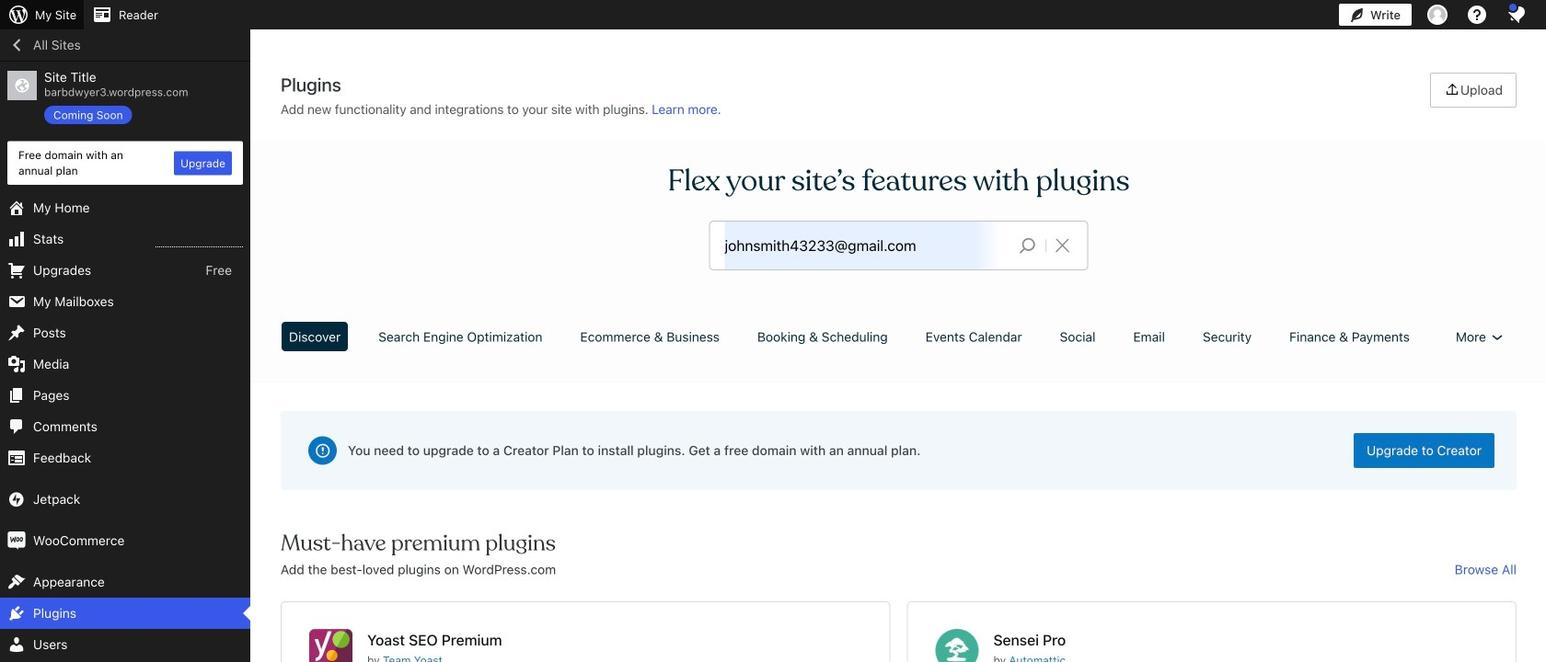 Task type: locate. For each thing, give the bounding box(es) containing it.
0 vertical spatial img image
[[7, 491, 26, 509]]

my profile image
[[1428, 5, 1448, 25]]

1 plugin icon image from the left
[[309, 630, 353, 663]]

0 horizontal spatial plugin icon image
[[309, 630, 353, 663]]

img image
[[7, 491, 26, 509], [7, 532, 26, 551]]

close search image
[[1040, 235, 1086, 257]]

plugin icon image
[[309, 630, 353, 663], [936, 630, 979, 663]]

1 vertical spatial img image
[[7, 532, 26, 551]]

1 horizontal spatial plugin icon image
[[936, 630, 979, 663]]

None search field
[[710, 222, 1088, 270]]

main content
[[274, 73, 1524, 663]]



Task type: describe. For each thing, give the bounding box(es) containing it.
2 img image from the top
[[7, 532, 26, 551]]

manage your notifications image
[[1506, 4, 1529, 26]]

help image
[[1467, 4, 1489, 26]]

2 plugin icon image from the left
[[936, 630, 979, 663]]

1 img image from the top
[[7, 491, 26, 509]]

highest hourly views 0 image
[[156, 236, 243, 248]]

Search search field
[[725, 222, 1005, 270]]

open search image
[[1005, 233, 1051, 259]]



